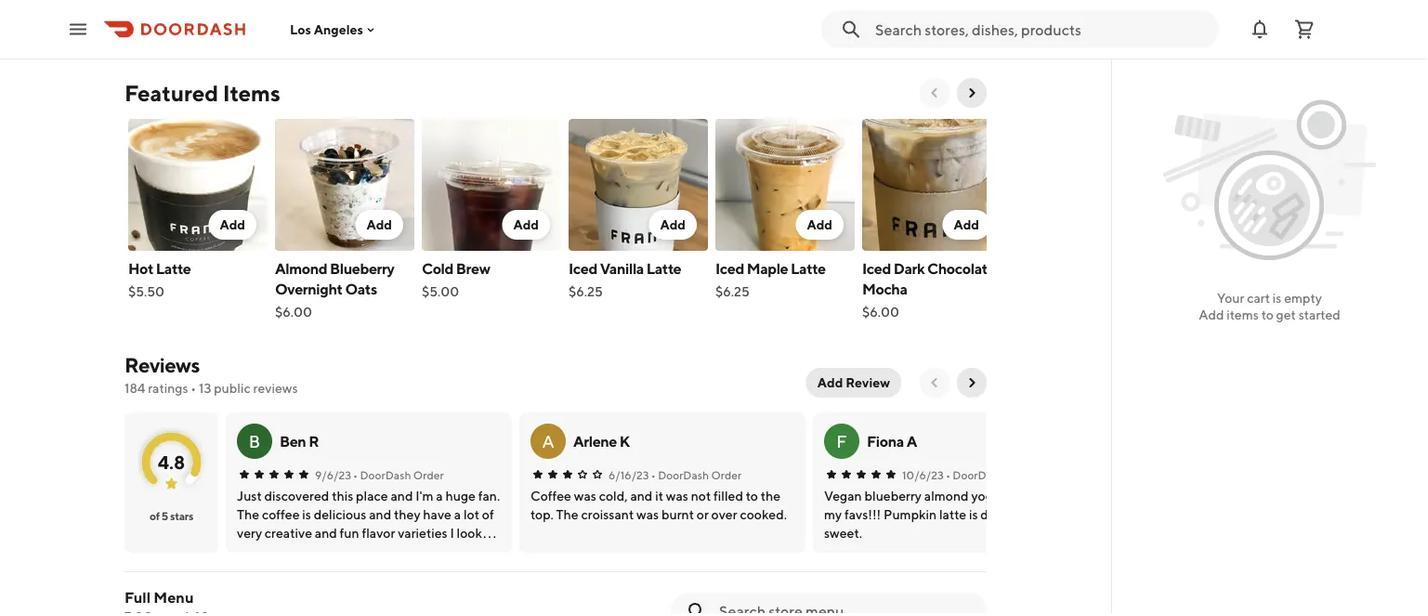 Task type: describe. For each thing, give the bounding box(es) containing it.
reviews
[[253, 381, 298, 396]]

of 5 stars
[[150, 509, 193, 522]]

9/6/23
[[315, 469, 351, 482]]

k
[[620, 433, 630, 450]]

order for f
[[1006, 469, 1037, 482]]

13
[[199, 381, 211, 396]]

6/16/23
[[609, 469, 649, 482]]

brew
[[456, 260, 490, 277]]

Item Search search field
[[719, 601, 972, 614]]

r
[[309, 433, 319, 450]]

$6.25 for vanilla
[[569, 284, 603, 299]]

items
[[223, 79, 280, 106]]

doordash for a
[[658, 469, 709, 482]]

latte inside hot latte $5.50
[[156, 260, 191, 277]]

doordash for f
[[953, 469, 1004, 482]]

blueberry
[[330, 260, 395, 277]]

$6.00 for iced dark chocolate mocha
[[863, 304, 900, 320]]

reviews link
[[125, 353, 200, 377]]

add button for hot latte
[[209, 210, 257, 240]]

los
[[290, 22, 311, 37]]

$6.00 for almond blueberry overnight oats
[[275, 304, 312, 320]]

your
[[1218, 290, 1245, 306]]

almond blueberry overnight oats $6.00
[[275, 260, 395, 320]]

of
[[150, 509, 160, 522]]

next image
[[965, 376, 980, 390]]

$6.25 for maple
[[716, 284, 750, 299]]

0 horizontal spatial a
[[542, 431, 555, 451]]

ratings
[[148, 381, 188, 396]]

add button for iced maple latte
[[796, 210, 844, 240]]

iced for iced maple latte
[[716, 260, 745, 277]]

overnight
[[275, 280, 343, 298]]

reviews 184 ratings • 13 public reviews
[[125, 353, 298, 396]]

add button for almond blueberry overnight oats
[[355, 210, 403, 240]]

iced dark chocolate mocha image
[[863, 119, 1002, 251]]

4.8
[[158, 451, 185, 473]]

hot latte image
[[128, 119, 268, 251]]

iced for iced vanilla latte
[[569, 260, 598, 277]]

almond blueberry overnight oats image
[[275, 119, 415, 251]]

add for cold brew
[[514, 217, 539, 232]]

started
[[1299, 307, 1341, 323]]

add button for cold brew
[[502, 210, 550, 240]]

add review button
[[807, 368, 902, 398]]

is
[[1273, 290, 1282, 306]]

add review
[[818, 375, 891, 390]]

iced maple latte image
[[716, 119, 855, 251]]

0 items, open order cart image
[[1294, 18, 1316, 40]]

hot
[[128, 260, 153, 277]]

review
[[846, 375, 891, 390]]

• inside reviews 184 ratings • 13 public reviews
[[191, 381, 196, 396]]

arlene
[[574, 433, 617, 450]]

open menu image
[[67, 18, 89, 40]]

add inside the your cart is empty add items to get started
[[1199, 307, 1225, 323]]

iced for iced dark chocolate mocha
[[863, 260, 891, 277]]

184
[[125, 381, 145, 396]]

cart
[[1248, 290, 1271, 306]]

Store search: begin typing to search for stores available on DoorDash text field
[[876, 19, 1208, 40]]

ben r
[[280, 433, 319, 450]]

add for hot latte
[[220, 217, 245, 232]]

• for a
[[651, 469, 656, 482]]

to
[[1262, 307, 1274, 323]]

mocha
[[863, 280, 908, 298]]

cold brew image
[[422, 119, 561, 251]]

latte for iced maple latte
[[791, 260, 826, 277]]



Task type: locate. For each thing, give the bounding box(es) containing it.
$6.25 down "maple"
[[716, 284, 750, 299]]

los angeles button
[[290, 22, 378, 37]]

latte right the vanilla
[[647, 260, 682, 277]]

•
[[191, 381, 196, 396], [353, 469, 358, 482], [651, 469, 656, 482], [946, 469, 951, 482]]

empty
[[1285, 290, 1323, 306]]

iced vanilla latte image
[[569, 119, 708, 251]]

1 $6.25 from the left
[[569, 284, 603, 299]]

2 horizontal spatial order
[[1006, 469, 1037, 482]]

public
[[214, 381, 251, 396]]

iced dark chocolate mocha $6.00
[[863, 260, 996, 320]]

1 horizontal spatial • doordash order
[[651, 469, 742, 482]]

get
[[1277, 307, 1297, 323]]

$6.00
[[275, 304, 312, 320], [863, 304, 900, 320]]

chocolate
[[928, 260, 996, 277]]

reviews
[[125, 353, 200, 377]]

a
[[542, 431, 555, 451], [907, 433, 918, 450]]

arlene k
[[574, 433, 630, 450]]

featured items heading
[[125, 78, 280, 108]]

1 horizontal spatial $6.00
[[863, 304, 900, 320]]

notification bell image
[[1249, 18, 1272, 40]]

doordash right 9/6/23
[[360, 469, 411, 482]]

latte
[[156, 260, 191, 277], [647, 260, 682, 277], [791, 260, 826, 277]]

1 doordash from the left
[[360, 469, 411, 482]]

$6.00 down overnight on the top of page
[[275, 304, 312, 320]]

doordash right 10/6/23
[[953, 469, 1004, 482]]

0 horizontal spatial $6.00
[[275, 304, 312, 320]]

$5.00
[[422, 284, 459, 299]]

2 horizontal spatial iced
[[863, 260, 891, 277]]

iced left "maple"
[[716, 260, 745, 277]]

add button
[[209, 210, 257, 240], [355, 210, 403, 240], [502, 210, 550, 240], [649, 210, 697, 240], [796, 210, 844, 240], [943, 210, 991, 240]]

oats
[[345, 280, 377, 298]]

5 add button from the left
[[796, 210, 844, 240]]

your cart is empty add items to get started
[[1199, 290, 1341, 323]]

10/6/23
[[903, 469, 944, 482]]

iced vanilla latte $6.25
[[569, 260, 682, 299]]

iced up mocha
[[863, 260, 891, 277]]

• doordash order for b
[[353, 469, 444, 482]]

1 horizontal spatial latte
[[647, 260, 682, 277]]

• right 9/6/23
[[353, 469, 358, 482]]

iced inside iced dark chocolate mocha $6.00
[[863, 260, 891, 277]]

dark
[[894, 260, 925, 277]]

full menu
[[125, 589, 194, 607]]

add button for iced vanilla latte
[[649, 210, 697, 240]]

$6.25 down the vanilla
[[569, 284, 603, 299]]

iced inside iced vanilla latte $6.25
[[569, 260, 598, 277]]

a right fiona
[[907, 433, 918, 450]]

add button for iced dark chocolate mocha
[[943, 210, 991, 240]]

3 latte from the left
[[791, 260, 826, 277]]

ben
[[280, 433, 306, 450]]

0 horizontal spatial • doordash order
[[353, 469, 444, 482]]

1 add button from the left
[[209, 210, 257, 240]]

iced left the vanilla
[[569, 260, 598, 277]]

6 add button from the left
[[943, 210, 991, 240]]

• doordash order for a
[[651, 469, 742, 482]]

3 • doordash order from the left
[[946, 469, 1037, 482]]

iced
[[569, 260, 598, 277], [716, 260, 745, 277], [863, 260, 891, 277]]

3 iced from the left
[[863, 260, 891, 277]]

latte right hot
[[156, 260, 191, 277]]

1 latte from the left
[[156, 260, 191, 277]]

2 $6.25 from the left
[[716, 284, 750, 299]]

1 horizontal spatial iced
[[716, 260, 745, 277]]

2 • doordash order from the left
[[651, 469, 742, 482]]

3 doordash from the left
[[953, 469, 1004, 482]]

0 horizontal spatial doordash
[[360, 469, 411, 482]]

• doordash order right 9/6/23
[[353, 469, 444, 482]]

1 • doordash order from the left
[[353, 469, 444, 482]]

$5.50
[[128, 284, 165, 299]]

$6.00 inside iced dark chocolate mocha $6.00
[[863, 304, 900, 320]]

fiona a
[[867, 433, 918, 450]]

previous button of carousel image
[[928, 86, 943, 100]]

add for almond blueberry overnight oats
[[367, 217, 392, 232]]

featured
[[125, 79, 218, 106]]

latte inside iced vanilla latte $6.25
[[647, 260, 682, 277]]

1 $6.00 from the left
[[275, 304, 312, 320]]

• doordash order
[[353, 469, 444, 482], [651, 469, 742, 482], [946, 469, 1037, 482]]

• left 13
[[191, 381, 196, 396]]

• doordash order for f
[[946, 469, 1037, 482]]

2 doordash from the left
[[658, 469, 709, 482]]

stars
[[170, 509, 193, 522]]

add
[[220, 217, 245, 232], [367, 217, 392, 232], [514, 217, 539, 232], [660, 217, 686, 232], [807, 217, 833, 232], [954, 217, 980, 232], [1199, 307, 1225, 323], [818, 375, 843, 390]]

• for f
[[946, 469, 951, 482]]

1 horizontal spatial $6.25
[[716, 284, 750, 299]]

b
[[249, 431, 260, 451]]

cold brew $5.00
[[422, 260, 490, 299]]

latte right "maple"
[[791, 260, 826, 277]]

2 horizontal spatial latte
[[791, 260, 826, 277]]

• for b
[[353, 469, 358, 482]]

maple
[[747, 260, 789, 277]]

3 add button from the left
[[502, 210, 550, 240]]

angeles
[[314, 22, 363, 37]]

doordash for b
[[360, 469, 411, 482]]

2 horizontal spatial doordash
[[953, 469, 1004, 482]]

1 order from the left
[[414, 469, 444, 482]]

a left arlene
[[542, 431, 555, 451]]

1 horizontal spatial a
[[907, 433, 918, 450]]

latte for iced vanilla latte
[[647, 260, 682, 277]]

doordash
[[360, 469, 411, 482], [658, 469, 709, 482], [953, 469, 1004, 482]]

2 $6.00 from the left
[[863, 304, 900, 320]]

1 horizontal spatial doordash
[[658, 469, 709, 482]]

• right 10/6/23
[[946, 469, 951, 482]]

hot latte $5.50
[[128, 260, 191, 299]]

$6.25 inside iced maple latte $6.25
[[716, 284, 750, 299]]

1 horizontal spatial order
[[712, 469, 742, 482]]

• doordash order right 10/6/23
[[946, 469, 1037, 482]]

previous image
[[928, 376, 943, 390]]

order for b
[[414, 469, 444, 482]]

3 order from the left
[[1006, 469, 1037, 482]]

add for iced dark chocolate mocha
[[954, 217, 980, 232]]

full
[[125, 589, 151, 607]]

menu
[[154, 589, 194, 607]]

iced inside iced maple latte $6.25
[[716, 260, 745, 277]]

$6.00 inside almond blueberry overnight oats $6.00
[[275, 304, 312, 320]]

featured items
[[125, 79, 280, 106]]

$6.00 down mocha
[[863, 304, 900, 320]]

1 iced from the left
[[569, 260, 598, 277]]

los angeles
[[290, 22, 363, 37]]

items
[[1227, 307, 1259, 323]]

0 horizontal spatial order
[[414, 469, 444, 482]]

2 order from the left
[[712, 469, 742, 482]]

$6.25 inside iced vanilla latte $6.25
[[569, 284, 603, 299]]

2 iced from the left
[[716, 260, 745, 277]]

f
[[837, 431, 847, 451]]

doordash right 6/16/23 on the bottom
[[658, 469, 709, 482]]

0 horizontal spatial $6.25
[[569, 284, 603, 299]]

2 latte from the left
[[647, 260, 682, 277]]

0 horizontal spatial iced
[[569, 260, 598, 277]]

2 add button from the left
[[355, 210, 403, 240]]

• doordash order right 6/16/23 on the bottom
[[651, 469, 742, 482]]

• right 6/16/23 on the bottom
[[651, 469, 656, 482]]

2 horizontal spatial • doordash order
[[946, 469, 1037, 482]]

fiona
[[867, 433, 904, 450]]

5
[[162, 509, 168, 522]]

$6.25
[[569, 284, 603, 299], [716, 284, 750, 299]]

add for iced vanilla latte
[[660, 217, 686, 232]]

vanilla
[[600, 260, 644, 277]]

4 add button from the left
[[649, 210, 697, 240]]

0 horizontal spatial latte
[[156, 260, 191, 277]]

order
[[414, 469, 444, 482], [712, 469, 742, 482], [1006, 469, 1037, 482]]

next button of carousel image
[[965, 86, 980, 100]]

iced maple latte $6.25
[[716, 260, 826, 299]]

add for iced maple latte
[[807, 217, 833, 232]]

latte inside iced maple latte $6.25
[[791, 260, 826, 277]]

cold
[[422, 260, 454, 277]]

almond
[[275, 260, 327, 277]]

order for a
[[712, 469, 742, 482]]



Task type: vqa. For each thing, say whether or not it's contained in the screenshot.


